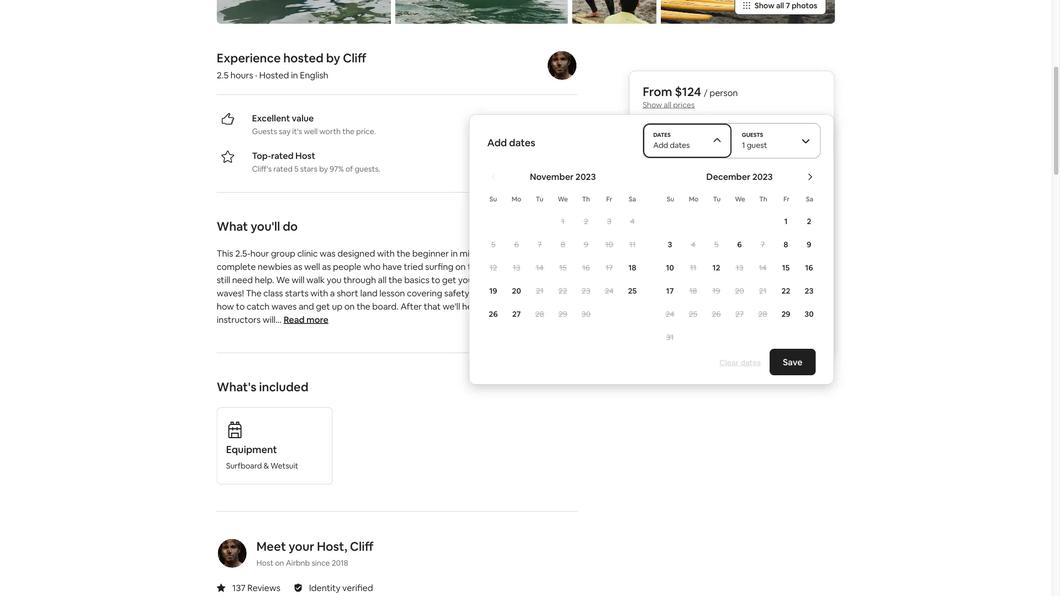 Task type: locate. For each thing, give the bounding box(es) containing it.
1 horizontal spatial 21
[[759, 286, 767, 296]]

1 vertical spatial 25
[[689, 309, 698, 319]]

24 up 31 button
[[666, 309, 675, 319]]

19 button right the 'private'
[[705, 280, 728, 302]]

1 horizontal spatial 30
[[805, 309, 814, 319]]

9 button
[[575, 234, 598, 256], [798, 234, 821, 256]]

11 for rightmost 11 button
[[690, 263, 697, 273]]

a
[[522, 261, 526, 273], [671, 280, 675, 289], [330, 288, 335, 299]]

$124 inside from $124 / person show all prices
[[675, 84, 701, 99]]

/ inside from $124 / person show all prices
[[704, 87, 708, 98]]

1 vertical spatial 18
[[629, 263, 637, 273]]

as down was
[[322, 261, 331, 273]]

2 2023 from the left
[[753, 171, 773, 182]]

show left photos
[[755, 1, 775, 11]]

7 for second the 7 button from the right
[[538, 240, 542, 250]]

18 inside sat, nov 18 9:00 am–11:30 am
[[675, 136, 682, 146]]

read more button
[[284, 313, 328, 327]]

2 8 from the left
[[784, 240, 788, 250]]

0 horizontal spatial 21
[[536, 286, 544, 296]]

meet
[[257, 539, 286, 555]]

choose
[[784, 155, 812, 165], [784, 215, 812, 225]]

25 for "25" button to the bottom
[[689, 309, 698, 319]]

the up 'tried'
[[397, 248, 410, 259]]

we inside this 2.5-hour group clinic was designed with the beginner in mind – we welcome complete newbies as well as people who have tried surfing on their own for a while and still need help. we will walk you through all the basics to get you started and catching waves!  the class starts with a short land lesson covering safety, paddling mechanics, and how to catch waves and get up on the board.  after that we'll head out in the water and instructors will…
[[276, 274, 290, 286]]

0 horizontal spatial mo
[[512, 195, 521, 204]]

a down pm–3:00
[[671, 280, 675, 289]]

15 for first 15 button from the left
[[559, 263, 567, 273]]

a down welcome
[[522, 261, 526, 273]]

1 horizontal spatial 6 button
[[728, 234, 751, 256]]

december
[[707, 171, 751, 182]]

nov for sat,
[[658, 136, 673, 146]]

save
[[783, 357, 803, 368]]

their
[[468, 261, 487, 273]]

what
[[217, 219, 248, 234]]

0 horizontal spatial 25
[[628, 286, 637, 296]]

th down december 2023
[[760, 195, 768, 204]]

1 horizontal spatial 30 button
[[798, 303, 821, 325]]

pm–3:00
[[660, 269, 686, 278]]

1 2 from the left
[[584, 216, 588, 226]]

20 button right started
[[505, 280, 528, 302]]

0 horizontal spatial sa
[[629, 195, 636, 204]]

1 26 button from the left
[[482, 303, 505, 325]]

25 button down 12:30
[[621, 280, 644, 302]]

1 vertical spatial 11
[[690, 263, 697, 273]]

18 for top 18 button
[[629, 263, 637, 273]]

1 horizontal spatial 20
[[678, 257, 688, 267]]

1 horizontal spatial 16 button
[[798, 257, 821, 279]]

20
[[678, 257, 688, 267], [512, 286, 521, 296], [735, 286, 744, 296]]

1 30 from the left
[[582, 309, 591, 319]]

su up "we"
[[490, 195, 497, 204]]

for down welcome
[[508, 261, 520, 273]]

th down november 2023
[[582, 195, 590, 204]]

2 horizontal spatial we
[[735, 195, 745, 204]]

well up walk
[[304, 261, 320, 273]]

with down walk
[[311, 288, 328, 299]]

27 up the clear dates "button"
[[736, 309, 744, 319]]

1 button for november 2023
[[551, 210, 575, 233]]

1 27 button from the left
[[505, 303, 528, 325]]

2023 down guest
[[753, 171, 773, 182]]

catching
[[524, 274, 559, 286]]

1 horizontal spatial you
[[458, 274, 473, 286]]

0 horizontal spatial su
[[490, 195, 497, 204]]

28 button down mechanics,
[[528, 303, 551, 325]]

5 button up mon, nov 20 12:30 pm–3:00 pm book for a private group
[[705, 234, 728, 256]]

1 horizontal spatial 7
[[761, 240, 765, 250]]

2 26 from the left
[[712, 309, 721, 319]]

choose for second choose link from the top of the page
[[784, 215, 812, 225]]

26 button down paddling
[[482, 303, 505, 325]]

0 horizontal spatial host
[[257, 559, 273, 569]]

2 16 button from the left
[[798, 257, 821, 279]]

on right up
[[344, 301, 355, 312]]

2 13 from the left
[[736, 263, 744, 273]]

2 1 button from the left
[[775, 210, 798, 233]]

1 8 button from the left
[[551, 234, 575, 256]]

0 horizontal spatial as
[[294, 261, 302, 273]]

2 6 from the left
[[737, 240, 742, 250]]

person inside from $124 / person show all prices
[[710, 87, 738, 98]]

1 22 button from the left
[[551, 280, 575, 302]]

0 horizontal spatial you
[[327, 274, 342, 286]]

2 2 button from the left
[[798, 210, 821, 233]]

dates up report this experience
[[741, 358, 761, 368]]

sun, nov 19
[[643, 197, 684, 207]]

from
[[643, 84, 672, 99]]

2 horizontal spatial 18
[[690, 286, 697, 296]]

experience photo 4 image
[[661, 0, 835, 24], [661, 0, 835, 24]]

$124 / person
[[772, 197, 821, 207], [772, 257, 821, 267]]

1 5 button from the left
[[482, 234, 505, 256]]

1 8 from the left
[[561, 240, 565, 250]]

su right sun,
[[667, 195, 675, 204]]

0 horizontal spatial 7
[[538, 240, 542, 250]]

1 horizontal spatial as
[[322, 261, 331, 273]]

we down november 2023
[[558, 195, 568, 204]]

for
[[508, 261, 520, 273], [660, 280, 670, 289]]

2 6 button from the left
[[728, 234, 751, 256]]

2 12 from the left
[[713, 263, 720, 273]]

1 horizontal spatial 28 button
[[751, 303, 775, 325]]

4 button
[[621, 210, 644, 233], [682, 234, 705, 256]]

you right walk
[[327, 274, 342, 286]]

1 6 button from the left
[[505, 234, 528, 256]]

1 choose from the top
[[784, 155, 812, 165]]

1 vertical spatial group
[[699, 280, 718, 289]]

land
[[360, 288, 378, 299]]

identity verified
[[309, 583, 373, 594]]

1 horizontal spatial 10
[[666, 263, 674, 273]]

get
[[442, 274, 456, 286], [316, 301, 330, 312]]

12 button
[[482, 257, 505, 279], [705, 257, 728, 279]]

12 right the pm
[[713, 263, 720, 273]]

2
[[584, 216, 588, 226], [807, 216, 812, 226]]

tu
[[536, 195, 544, 204], [713, 195, 721, 204]]

0 horizontal spatial 1 button
[[551, 210, 575, 233]]

1 20 button from the left
[[505, 280, 528, 302]]

1 for november 2023
[[561, 216, 565, 226]]

dates up november at the top
[[509, 136, 536, 149]]

2 27 from the left
[[736, 309, 744, 319]]

11 button up mon, in the top right of the page
[[621, 234, 644, 256]]

30 button up save
[[798, 303, 821, 325]]

0 horizontal spatial 20 button
[[505, 280, 528, 302]]

0 vertical spatial 4
[[630, 216, 635, 226]]

dates for clear dates
[[741, 358, 761, 368]]

0 vertical spatial all
[[776, 1, 784, 11]]

17 down pm–3:00
[[666, 286, 674, 296]]

26 down paddling
[[489, 309, 498, 319]]

2 vertical spatial on
[[275, 559, 284, 569]]

0 horizontal spatial 17 button
[[598, 257, 621, 279]]

1 vertical spatial 10
[[666, 263, 674, 273]]

since
[[312, 559, 330, 569]]

1 horizontal spatial 3 button
[[659, 234, 682, 256]]

show down the from
[[643, 100, 662, 110]]

rated right 'cliff's'
[[273, 164, 293, 174]]

2 th from the left
[[760, 195, 768, 204]]

0 vertical spatial $124 / person
[[772, 197, 821, 207]]

what you'll do
[[217, 219, 298, 234]]

you'll
[[251, 219, 280, 234]]

english
[[300, 70, 328, 81]]

20 right paddling
[[512, 286, 521, 296]]

24 button up 31 button
[[659, 303, 682, 325]]

2 21 from the left
[[759, 286, 767, 296]]

1 2 button from the left
[[575, 210, 598, 233]]

and right while
[[551, 261, 567, 273]]

1 1 button from the left
[[551, 210, 575, 233]]

2 tu from the left
[[713, 195, 721, 204]]

0 horizontal spatial 7 button
[[528, 234, 551, 256]]

0 horizontal spatial 22
[[559, 286, 567, 296]]

group right the 'private'
[[699, 280, 718, 289]]

1 vertical spatial choose link
[[775, 211, 821, 230]]

choose link
[[775, 151, 821, 170], [775, 211, 821, 230]]

0 horizontal spatial 2
[[584, 216, 588, 226]]

28 down mechanics,
[[535, 309, 544, 319]]

0 vertical spatial well
[[304, 127, 318, 137]]

0 horizontal spatial th
[[582, 195, 590, 204]]

19 right the 'private'
[[713, 286, 720, 296]]

host up stars
[[295, 150, 315, 162]]

1 horizontal spatial th
[[760, 195, 768, 204]]

30
[[582, 309, 591, 319], [805, 309, 814, 319]]

11 button up the 'private'
[[682, 257, 705, 279]]

28 button up clear dates
[[751, 303, 775, 325]]

1 vertical spatial 4
[[691, 240, 696, 250]]

1 horizontal spatial mo
[[689, 195, 699, 204]]

11
[[629, 240, 636, 250], [690, 263, 697, 273]]

well inside excellent value guests say it's well worth the price.
[[304, 127, 318, 137]]

1 30 button from the left
[[575, 303, 598, 325]]

1 horizontal spatial 25
[[689, 309, 698, 319]]

1 13 button from the left
[[505, 257, 528, 279]]

20 up the pm
[[678, 257, 688, 267]]

26 button down 'book for a private group' link
[[705, 303, 728, 325]]

25 down the 'private'
[[689, 309, 698, 319]]

hosted
[[259, 70, 289, 81]]

we left will at the left top
[[276, 274, 290, 286]]

18 left 12:30
[[629, 263, 637, 273]]

airbnb
[[286, 559, 310, 569]]

nov for mon,
[[662, 257, 677, 267]]

clinic
[[297, 248, 318, 259]]

12 up started
[[490, 263, 497, 273]]

1 26 from the left
[[489, 309, 498, 319]]

1 horizontal spatial all
[[664, 100, 672, 110]]

8
[[561, 240, 565, 250], [784, 240, 788, 250]]

1 6 from the left
[[514, 240, 519, 250]]

you
[[327, 274, 342, 286], [458, 274, 473, 286]]

2 9 button from the left
[[798, 234, 821, 256]]

5 up mon, nov 20 12:30 pm–3:00 pm book for a private group
[[714, 240, 719, 250]]

guests inside guests 1 guest
[[742, 131, 763, 138]]

1 horizontal spatial 2
[[807, 216, 812, 226]]

13 button left while
[[505, 257, 528, 279]]

1 23 from the left
[[582, 286, 591, 296]]

1 14 from the left
[[536, 263, 544, 273]]

nov for sun,
[[660, 197, 674, 207]]

add inside the dates add dates
[[653, 140, 668, 150]]

in left mind
[[451, 248, 458, 259]]

still
[[217, 274, 230, 286]]

1 horizontal spatial guests
[[742, 131, 763, 138]]

guests down "excellent"
[[252, 127, 277, 137]]

4 button down sun,
[[621, 210, 644, 233]]

5 left stars
[[294, 164, 299, 174]]

november
[[530, 171, 574, 182]]

29 right water
[[559, 309, 567, 319]]

1 horizontal spatial 9 button
[[798, 234, 821, 256]]

5 button
[[482, 234, 505, 256], [705, 234, 728, 256]]

1 2023 from the left
[[576, 171, 596, 182]]

1 horizontal spatial 24 button
[[659, 303, 682, 325]]

1 $124 / person from the top
[[772, 197, 821, 207]]

in down hosted
[[291, 70, 298, 81]]

group up 'newbies'
[[271, 248, 295, 259]]

1 horizontal spatial 17 button
[[659, 280, 682, 302]]

11 for left 11 button
[[629, 240, 636, 250]]

2 30 button from the left
[[798, 303, 821, 325]]

all left prices
[[664, 100, 672, 110]]

water
[[525, 301, 548, 312]]

1 9 from the left
[[584, 240, 588, 250]]

0 horizontal spatial 2 button
[[575, 210, 598, 233]]

1 horizontal spatial 14
[[759, 263, 767, 273]]

5 right '–'
[[491, 240, 496, 250]]

0 horizontal spatial 16
[[582, 263, 590, 273]]

on left airbnb
[[275, 559, 284, 569]]

14
[[536, 263, 544, 273], [759, 263, 767, 273]]

2 su from the left
[[667, 195, 675, 204]]

25 button down the 'private'
[[682, 303, 705, 325]]

2 vertical spatial $124
[[772, 257, 789, 267]]

as
[[294, 261, 302, 273], [322, 261, 331, 273]]

0 horizontal spatial 27
[[512, 309, 521, 319]]

24 for right 24 button
[[666, 309, 675, 319]]

0 horizontal spatial for
[[508, 261, 520, 273]]

0 vertical spatial nov
[[658, 136, 673, 146]]

december 2023
[[707, 171, 773, 182]]

1 14 button from the left
[[528, 257, 551, 279]]

2 15 button from the left
[[775, 257, 798, 279]]

14 button
[[528, 257, 551, 279], [751, 257, 775, 279]]

27 left water
[[512, 309, 521, 319]]

2 16 from the left
[[805, 263, 813, 273]]

27 button up the clear dates "button"
[[728, 303, 751, 325]]

your
[[289, 539, 314, 555]]

1 horizontal spatial 12 button
[[705, 257, 728, 279]]

13 button right the pm
[[728, 257, 751, 279]]

18
[[675, 136, 682, 146], [629, 263, 637, 273], [690, 286, 697, 296]]

0 horizontal spatial 6 button
[[505, 234, 528, 256]]

2 mo from the left
[[689, 195, 699, 204]]

2 30 from the left
[[805, 309, 814, 319]]

2 22 from the left
[[782, 286, 791, 296]]

0 horizontal spatial 12 button
[[482, 257, 505, 279]]

what's
[[217, 379, 257, 395]]

1 vertical spatial to
[[236, 301, 245, 312]]

excellent
[[252, 113, 290, 124]]

am–11:30
[[658, 149, 686, 157]]

7 for first the 7 button from right
[[761, 240, 765, 250]]

experience photo 3 image
[[573, 0, 657, 24], [573, 0, 657, 24]]

report this experience
[[699, 371, 782, 381]]

the left water
[[509, 301, 523, 312]]

2023 right november at the top
[[576, 171, 596, 182]]

how
[[217, 301, 234, 312]]

0 horizontal spatial 9 button
[[575, 234, 598, 256]]

tu down november at the top
[[536, 195, 544, 204]]

experience
[[741, 371, 782, 381]]

2 26 button from the left
[[705, 303, 728, 325]]

mo up welcome
[[512, 195, 521, 204]]

18 button
[[621, 257, 644, 279], [682, 280, 705, 302]]

1 vertical spatial 17 button
[[659, 280, 682, 302]]

that
[[424, 301, 441, 312]]

7
[[786, 1, 790, 11], [538, 240, 542, 250], [761, 240, 765, 250]]

0 vertical spatial 11 button
[[621, 234, 644, 256]]

24 left book at the top right
[[605, 286, 614, 296]]

30 up save button
[[805, 309, 814, 319]]

on inside meet your host, cliff host on airbnb since 2018
[[275, 559, 284, 569]]

18 down the pm
[[690, 286, 697, 296]]

for inside mon, nov 20 12:30 pm–3:00 pm book for a private group
[[660, 280, 670, 289]]

0 horizontal spatial 18
[[629, 263, 637, 273]]

dates for add dates
[[509, 136, 536, 149]]

1 16 button from the left
[[575, 257, 598, 279]]

17 button down pm–3:00
[[659, 280, 682, 302]]

8 button
[[551, 234, 575, 256], [775, 234, 798, 256]]

0 horizontal spatial dates
[[509, 136, 536, 149]]

tried
[[404, 261, 423, 273]]

am
[[687, 149, 697, 157]]

29 button
[[551, 303, 575, 325], [775, 303, 798, 325]]

0 horizontal spatial 3
[[607, 216, 612, 226]]

private
[[676, 280, 698, 289]]

with up have
[[377, 248, 395, 259]]

save button
[[770, 349, 816, 376]]

1 for december 2023
[[785, 216, 788, 226]]

25 button
[[621, 280, 644, 302], [682, 303, 705, 325]]

1 19 button from the left
[[482, 280, 505, 302]]

the up "lesson"
[[389, 274, 402, 286]]

11 button
[[621, 234, 644, 256], [682, 257, 705, 279]]

price.
[[356, 127, 376, 137]]

13 down welcome
[[513, 263, 520, 273]]

starts
[[285, 288, 309, 299]]

0 horizontal spatial 15
[[559, 263, 567, 273]]

1 13 from the left
[[513, 263, 520, 273]]

0 horizontal spatial 17
[[606, 263, 613, 273]]

to up instructors
[[236, 301, 245, 312]]

calendar application
[[470, 159, 1060, 358]]

2 14 from the left
[[759, 263, 767, 273]]

2 vertical spatial all
[[378, 274, 387, 286]]

welcome
[[503, 248, 540, 259]]

2 2 from the left
[[807, 216, 812, 226]]

nov right sun,
[[660, 197, 674, 207]]

1 vertical spatial 3
[[668, 240, 672, 250]]

2 for november 2023
[[584, 216, 588, 226]]

2 choose from the top
[[784, 215, 812, 225]]

2 horizontal spatial 20
[[735, 286, 744, 296]]

cliff's
[[252, 164, 272, 174]]

0 horizontal spatial 8
[[561, 240, 565, 250]]

by cliff
[[326, 50, 367, 66]]

1 16 from the left
[[582, 263, 590, 273]]

13
[[513, 263, 520, 273], [736, 263, 744, 273]]

you up safety,
[[458, 274, 473, 286]]

on down mind
[[455, 261, 466, 273]]

a inside mon, nov 20 12:30 pm–3:00 pm book for a private group
[[671, 280, 675, 289]]

31
[[666, 332, 674, 342]]

2 28 from the left
[[759, 309, 767, 319]]

in right out
[[500, 301, 507, 312]]

board.
[[372, 301, 399, 312]]

0 horizontal spatial a
[[330, 288, 335, 299]]

2 15 from the left
[[782, 263, 790, 273]]

1 15 from the left
[[559, 263, 567, 273]]

to down surfing
[[432, 274, 440, 286]]

2 28 button from the left
[[751, 303, 775, 325]]

18 button down the pm
[[682, 280, 705, 302]]

27 button
[[505, 303, 528, 325], [728, 303, 751, 325]]

2 for december 2023
[[807, 216, 812, 226]]

0 vertical spatial choose
[[784, 155, 812, 165]]

1 horizontal spatial get
[[442, 274, 456, 286]]

1 horizontal spatial 28
[[759, 309, 767, 319]]

0 horizontal spatial 18 button
[[621, 257, 644, 279]]

1 horizontal spatial show
[[755, 1, 775, 11]]

nov
[[658, 136, 673, 146], [660, 197, 674, 207], [662, 257, 677, 267]]

nov inside mon, nov 20 12:30 pm–3:00 pm book for a private group
[[662, 257, 677, 267]]

2 $124 / person from the top
[[772, 257, 821, 267]]

host down meet
[[257, 559, 273, 569]]

0 horizontal spatial 24
[[605, 286, 614, 296]]

host inside meet your host, cliff host on airbnb since 2018
[[257, 559, 273, 569]]

1 27 from the left
[[512, 309, 521, 319]]

dates inside "button"
[[741, 358, 761, 368]]

guests up guest
[[742, 131, 763, 138]]

18 for 18 button to the right
[[690, 286, 697, 296]]

rated down say
[[271, 150, 294, 162]]

all inside this 2.5-hour group clinic was designed with the beginner in mind – we welcome complete newbies as well as people who have tried surfing on their own for a while and still need help. we will walk you through all the basics to get you started and catching waves!  the class starts with a short land lesson covering safety, paddling mechanics, and how to catch waves and get up on the board.  after that we'll head out in the water and instructors will…
[[378, 274, 387, 286]]

1 button for december 2023
[[775, 210, 798, 233]]

0 vertical spatial for
[[508, 261, 520, 273]]

17 left 12:30
[[606, 263, 613, 273]]

we
[[558, 195, 568, 204], [735, 195, 745, 204], [276, 274, 290, 286]]

29 button right water
[[551, 303, 575, 325]]

27 button right out
[[505, 303, 528, 325]]

1 as from the left
[[294, 261, 302, 273]]

1 choose link from the top
[[775, 151, 821, 170]]

experience cover photo image
[[217, 0, 391, 24], [217, 0, 391, 24]]

and up read more
[[299, 301, 314, 312]]

0 horizontal spatial 23 button
[[575, 280, 598, 302]]

tu down december
[[713, 195, 721, 204]]

experience photo 1 image
[[395, 0, 568, 24], [395, 0, 568, 24]]

1 horizontal spatial 27 button
[[728, 303, 751, 325]]

mon,
[[643, 257, 661, 267]]

2 14 button from the left
[[751, 257, 775, 279]]

1 29 button from the left
[[551, 303, 575, 325]]

this 2.5-hour group clinic was designed with the beginner in mind – we welcome complete newbies as well as people who have tried surfing on their own for a while and still need help. we will walk you through all the basics to get you started and catching waves!  the class starts with a short land lesson covering safety, paddling mechanics, and how to catch waves and get up on the board.  after that we'll head out in the water and instructors will…
[[217, 248, 574, 326]]

1 horizontal spatial 26
[[712, 309, 721, 319]]

1 horizontal spatial group
[[699, 280, 718, 289]]

as up will at the left top
[[294, 261, 302, 273]]

14 for first 14 'button' from left
[[536, 263, 544, 273]]

1 th from the left
[[582, 195, 590, 204]]

and up mechanics,
[[507, 274, 522, 286]]

hour
[[250, 248, 269, 259]]

26 button
[[482, 303, 505, 325], [705, 303, 728, 325]]

0 vertical spatial rated
[[271, 150, 294, 162]]

25 left book at the top right
[[628, 286, 637, 296]]

learn more about the host, cliff. image
[[547, 51, 578, 81], [547, 51, 578, 81], [217, 539, 248, 570], [217, 539, 248, 570]]

0 vertical spatial group
[[271, 248, 295, 259]]

nov up am–11:30
[[658, 136, 673, 146]]

26 down 'book for a private group' link
[[712, 309, 721, 319]]

1 12 from the left
[[490, 263, 497, 273]]

18 button up book at the top right
[[621, 257, 644, 279]]

1 horizontal spatial 15 button
[[775, 257, 798, 279]]

28 up clear dates
[[759, 309, 767, 319]]

nov inside sat, nov 18 9:00 am–11:30 am
[[658, 136, 673, 146]]

2 fr from the left
[[784, 195, 790, 204]]

4 button up the pm
[[682, 234, 705, 256]]



Task type: vqa. For each thing, say whether or not it's contained in the screenshot.
Guests inside 'Excellent value Guests say it's well worth the price.'
yes



Task type: describe. For each thing, give the bounding box(es) containing it.
equipment
[[226, 444, 277, 457]]

–
[[482, 248, 487, 259]]

2 13 button from the left
[[728, 257, 751, 279]]

value
[[292, 113, 314, 124]]

people
[[333, 261, 361, 273]]

show all 7 photos link
[[735, 0, 826, 15]]

and down catching
[[558, 288, 574, 299]]

2.5-
[[235, 248, 250, 259]]

1 horizontal spatial to
[[432, 274, 440, 286]]

dates inside the dates add dates
[[670, 140, 690, 150]]

·
[[255, 70, 257, 81]]

137
[[232, 583, 246, 594]]

2 button for december 2023
[[798, 210, 821, 233]]

photos
[[792, 1, 818, 11]]

25 for "25" button to the left
[[628, 286, 637, 296]]

out
[[485, 301, 499, 312]]

will…
[[263, 314, 282, 326]]

for inside this 2.5-hour group clinic was designed with the beginner in mind – we welcome complete newbies as well as people who have tried surfing on their own for a while and still need help. we will walk you through all the basics to get you started and catching waves!  the class starts with a short land lesson covering safety, paddling mechanics, and how to catch waves and get up on the board.  after that we'll head out in the water and instructors will…
[[508, 261, 520, 273]]

1 mo from the left
[[512, 195, 521, 204]]

0 horizontal spatial 25 button
[[621, 280, 644, 302]]

1 28 button from the left
[[528, 303, 551, 325]]

report
[[699, 371, 725, 381]]

waves
[[272, 301, 297, 312]]

1 horizontal spatial on
[[344, 301, 355, 312]]

0 vertical spatial 17 button
[[598, 257, 621, 279]]

1 vertical spatial 10 button
[[659, 257, 682, 279]]

1 you from the left
[[327, 274, 342, 286]]

clear dates button
[[715, 353, 765, 372]]

0 horizontal spatial 20
[[512, 286, 521, 296]]

what's included
[[217, 379, 308, 395]]

more
[[307, 314, 328, 326]]

catch
[[247, 301, 270, 312]]

equipment surfboard & wetsuit
[[226, 444, 298, 471]]

15 for second 15 button from the left
[[782, 263, 790, 273]]

2 23 button from the left
[[798, 280, 821, 302]]

1 vertical spatial 3 button
[[659, 234, 682, 256]]

included
[[259, 379, 308, 395]]

1 horizontal spatial 11 button
[[682, 257, 705, 279]]

2 23 from the left
[[805, 286, 814, 296]]

9:00
[[643, 149, 656, 157]]

covering
[[407, 288, 442, 299]]

november 2023
[[530, 171, 596, 182]]

2 8 button from the left
[[775, 234, 798, 256]]

2 horizontal spatial 5
[[714, 240, 719, 250]]

wetsuit
[[271, 461, 298, 471]]

well inside this 2.5-hour group clinic was designed with the beginner in mind – we welcome complete newbies as well as people who have tried surfing on their own for a while and still need help. we will walk you through all the basics to get you started and catching waves!  the class starts with a short land lesson covering safety, paddling mechanics, and how to catch waves and get up on the board.  after that we'll head out in the water and instructors will…
[[304, 261, 320, 273]]

6 for second 6 "button" from the left
[[737, 240, 742, 250]]

stars
[[300, 164, 318, 174]]

27 for first 27 button
[[512, 309, 521, 319]]

2 27 button from the left
[[728, 303, 751, 325]]

1 horizontal spatial 19
[[676, 197, 684, 207]]

all inside from $124 / person show all prices
[[664, 100, 672, 110]]

0 vertical spatial 10 button
[[598, 234, 621, 256]]

0 horizontal spatial 3 button
[[598, 210, 621, 233]]

1 21 from the left
[[536, 286, 544, 296]]

lesson
[[380, 288, 405, 299]]

top-
[[252, 150, 271, 162]]

1 9 button from the left
[[575, 234, 598, 256]]

2 sa from the left
[[806, 195, 814, 204]]

2.5
[[217, 70, 229, 81]]

30 for first 30 "button" from the right
[[805, 309, 814, 319]]

2023 for november 2023
[[576, 171, 596, 182]]

1 vertical spatial with
[[311, 288, 328, 299]]

show inside from $124 / person show all prices
[[643, 100, 662, 110]]

designed
[[338, 248, 375, 259]]

2 button for november 2023
[[575, 210, 598, 233]]

0 horizontal spatial get
[[316, 301, 330, 312]]

1 vertical spatial in
[[451, 248, 458, 259]]

host inside top-rated host cliff's rated 5 stars by 97% of guests.
[[295, 150, 315, 162]]

0 vertical spatial 3
[[607, 216, 612, 226]]

top-rated host cliff's rated 5 stars by 97% of guests.
[[252, 150, 380, 174]]

1 tu from the left
[[536, 195, 544, 204]]

group inside this 2.5-hour group clinic was designed with the beginner in mind – we welcome complete newbies as well as people who have tried surfing on their own for a while and still need help. we will walk you through all the basics to get you started and catching waves!  the class starts with a short land lesson covering safety, paddling mechanics, and how to catch waves and get up on the board.  after that we'll head out in the water and instructors will…
[[271, 248, 295, 259]]

1 29 from the left
[[559, 309, 567, 319]]

2023 for december 2023
[[753, 171, 773, 182]]

dates add dates
[[653, 131, 690, 150]]

0 vertical spatial on
[[455, 261, 466, 273]]

paddling
[[473, 288, 509, 299]]

1 7 button from the left
[[528, 234, 551, 256]]

surfing
[[425, 261, 454, 273]]

0 vertical spatial 18 button
[[621, 257, 644, 279]]

clear dates
[[720, 358, 761, 368]]

dates
[[653, 131, 671, 138]]

will
[[292, 274, 305, 286]]

1 22 from the left
[[559, 286, 567, 296]]

basics
[[404, 274, 430, 286]]

2 horizontal spatial all
[[776, 1, 784, 11]]

by
[[319, 164, 328, 174]]

beginner
[[412, 248, 449, 259]]

2 29 button from the left
[[775, 303, 798, 325]]

2 5 button from the left
[[705, 234, 728, 256]]

waves!
[[217, 288, 244, 299]]

the inside excellent value guests say it's well worth the price.
[[343, 127, 355, 137]]

1 12 button from the left
[[482, 257, 505, 279]]

0 horizontal spatial 19
[[490, 286, 497, 296]]

0 horizontal spatial 11 button
[[621, 234, 644, 256]]

prices
[[673, 100, 695, 110]]

2 20 button from the left
[[728, 280, 751, 302]]

1 vertical spatial 4 button
[[682, 234, 705, 256]]

2 21 button from the left
[[751, 280, 775, 302]]

say
[[279, 127, 291, 137]]

reviews
[[247, 583, 280, 594]]

0 vertical spatial 24 button
[[598, 280, 621, 302]]

1 28 from the left
[[535, 309, 544, 319]]

24 for top 24 button
[[605, 286, 614, 296]]

and right water
[[550, 301, 566, 312]]

2018
[[332, 559, 348, 569]]

1 horizontal spatial 5
[[491, 240, 496, 250]]

group inside mon, nov 20 12:30 pm–3:00 pm book for a private group
[[699, 280, 718, 289]]

1 23 button from the left
[[575, 280, 598, 302]]

worth
[[319, 127, 341, 137]]

excellent value guests say it's well worth the price.
[[252, 113, 376, 137]]

short
[[337, 288, 358, 299]]

started
[[475, 274, 505, 286]]

choose for first choose link
[[784, 155, 812, 165]]

2 horizontal spatial 7
[[786, 1, 790, 11]]

2 you from the left
[[458, 274, 473, 286]]

1 horizontal spatial 18 button
[[682, 280, 705, 302]]

1 horizontal spatial 17
[[666, 286, 674, 296]]

2 choose link from the top
[[775, 211, 821, 230]]

6 for 1st 6 "button" from left
[[514, 240, 519, 250]]

137 reviews
[[232, 583, 280, 594]]

0 horizontal spatial to
[[236, 301, 245, 312]]

2 19 button from the left
[[705, 280, 728, 302]]

20 inside mon, nov 20 12:30 pm–3:00 pm book for a private group
[[678, 257, 688, 267]]

1 sa from the left
[[629, 195, 636, 204]]

2 7 button from the left
[[751, 234, 775, 256]]

10 for the bottommost 10 button
[[666, 263, 674, 273]]

27 for 2nd 27 button from the left
[[736, 309, 744, 319]]

1 inside guests 1 guest
[[742, 140, 745, 150]]

the down land
[[357, 301, 370, 312]]

walk
[[307, 274, 325, 286]]

read more
[[284, 314, 328, 326]]

head
[[462, 301, 483, 312]]

1 horizontal spatial a
[[522, 261, 526, 273]]

14 for 1st 14 'button' from right
[[759, 263, 767, 273]]

1 vertical spatial $124
[[772, 197, 789, 207]]

1 su from the left
[[490, 195, 497, 204]]

1 vertical spatial rated
[[273, 164, 293, 174]]

1 horizontal spatial we
[[558, 195, 568, 204]]

0 vertical spatial with
[[377, 248, 395, 259]]

sat,
[[643, 136, 657, 146]]

was
[[320, 248, 336, 259]]

&
[[264, 461, 269, 471]]

up
[[332, 301, 342, 312]]

2 12 button from the left
[[705, 257, 728, 279]]

2 29 from the left
[[782, 309, 791, 319]]

instructors
[[217, 314, 261, 326]]

31 button
[[659, 326, 682, 348]]

class
[[263, 288, 283, 299]]

1 horizontal spatial 3
[[668, 240, 672, 250]]

this
[[726, 371, 740, 381]]

guest
[[747, 140, 767, 150]]

10 for topmost 10 button
[[605, 240, 613, 250]]

host,
[[317, 539, 347, 555]]

0 vertical spatial show
[[755, 1, 775, 11]]

30 for first 30 "button" from the left
[[582, 309, 591, 319]]

1 vertical spatial 25 button
[[682, 303, 705, 325]]

guests inside excellent value guests say it's well worth the price.
[[252, 127, 277, 137]]

we'll
[[443, 301, 460, 312]]

1 21 button from the left
[[528, 280, 551, 302]]

0 horizontal spatial add
[[487, 136, 507, 149]]

while
[[528, 261, 549, 273]]

guests 1 guest
[[742, 131, 767, 150]]

2 9 from the left
[[807, 240, 812, 250]]

2 as from the left
[[322, 261, 331, 273]]

safety,
[[444, 288, 471, 299]]

97%
[[330, 164, 344, 174]]

report this experience button
[[682, 371, 782, 381]]

1 fr from the left
[[606, 195, 612, 204]]

meet your host, cliff host on airbnb since 2018
[[257, 539, 374, 569]]

the
[[246, 288, 262, 299]]

in inside experience hosted by cliff 2.5 hours · hosted in english
[[291, 70, 298, 81]]

5 inside top-rated host cliff's rated 5 stars by 97% of guests.
[[294, 164, 299, 174]]

show all 7 photos
[[755, 1, 818, 11]]

0 horizontal spatial 4 button
[[621, 210, 644, 233]]

2 horizontal spatial in
[[500, 301, 507, 312]]

2 22 button from the left
[[775, 280, 798, 302]]

sat, nov 18 9:00 am–11:30 am
[[643, 136, 697, 157]]

do
[[283, 219, 298, 234]]

1 15 button from the left
[[551, 257, 575, 279]]

have
[[383, 261, 402, 273]]

2 horizontal spatial 19
[[713, 286, 720, 296]]

we
[[489, 248, 501, 259]]



